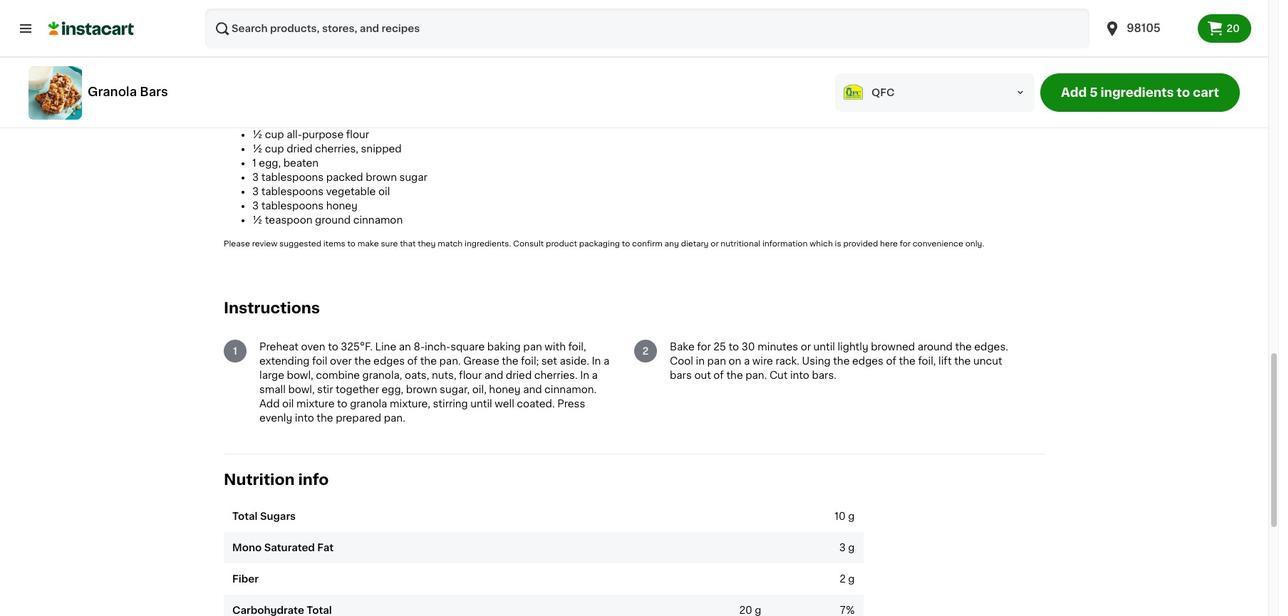 Task type: vqa. For each thing, say whether or not it's contained in the screenshot.
Glasses link at left bottom
no



Task type: locate. For each thing, give the bounding box(es) containing it.
bars.
[[812, 370, 837, 380]]

the down the on on the bottom right of the page
[[727, 370, 743, 380]]

0 vertical spatial oil
[[378, 187, 390, 197]]

0 horizontal spatial brown
[[366, 172, 397, 182]]

dried inside preheat oven to 325°f. line an 8-inch-square baking pan with foil, extending foil over the edges of the pan. grease the foil; set aside. in a large bowl, combine granola, oats, nuts, flour and dried cherries. in a small bowl, stir together egg, brown sugar, oil, honey and cinnamon. add oil mixture to granola mixture, stirring until well coated. press evenly into the prepared pan.
[[506, 370, 532, 380]]

mixture,
[[390, 399, 431, 409]]

mixture
[[297, 399, 335, 409]]

2 edges from the left
[[853, 356, 884, 366]]

oil inside ½ cup all-purpose flour ½ cup dried cherries, snipped 1 egg, beaten 3 tablespoons packed brown sugar 3 tablespoons vegetable oil 3 tablespoons honey ½ teaspoon ground cinnamon
[[378, 187, 390, 197]]

add
[[1061, 87, 1087, 98], [259, 399, 280, 409]]

1 horizontal spatial a
[[604, 356, 610, 366]]

small
[[259, 385, 286, 395]]

1 vertical spatial add
[[259, 399, 280, 409]]

2
[[643, 346, 649, 356], [840, 575, 846, 585]]

2 vertical spatial ½
[[252, 215, 263, 225]]

cup left all-
[[265, 130, 284, 139]]

0 horizontal spatial dried
[[287, 144, 313, 154]]

flour inside ½ cup all-purpose flour ½ cup dried cherries, snipped 1 egg, beaten 3 tablespoons packed brown sugar 3 tablespoons vegetable oil 3 tablespoons honey ½ teaspoon ground cinnamon
[[346, 130, 369, 139]]

flour up oil,
[[459, 370, 482, 380]]

make
[[358, 240, 379, 248]]

20 for 20
[[1227, 24, 1240, 34]]

0 horizontal spatial flour
[[346, 130, 369, 139]]

into
[[790, 370, 810, 380], [295, 413, 314, 423]]

square
[[451, 342, 485, 352]]

1 horizontal spatial add
[[1061, 87, 1087, 98]]

the down 325°f.
[[354, 356, 371, 366]]

1 horizontal spatial pan
[[708, 356, 726, 366]]

None search field
[[205, 9, 1090, 48]]

2 g
[[840, 575, 855, 585]]

lightly
[[838, 342, 869, 352]]

pan. inside bake for 25 to 30 minutes or until lightly browned around the edges. cool in pan on a wire rack. using the edges of the foil, lift the uncut bars out of the pan. cut into bars.
[[746, 370, 767, 380]]

bars
[[140, 86, 168, 97]]

1 horizontal spatial dried
[[506, 370, 532, 380]]

fat
[[317, 543, 334, 553]]

consult
[[513, 240, 544, 248]]

oats,
[[405, 370, 429, 380]]

into down mixture
[[295, 413, 314, 423]]

oil up cinnamon
[[378, 187, 390, 197]]

1 vertical spatial cup
[[265, 144, 284, 154]]

2 for 2 g
[[840, 575, 846, 585]]

add down small
[[259, 399, 280, 409]]

0 vertical spatial or
[[711, 240, 719, 248]]

honey up ground
[[326, 201, 358, 211]]

pan up foil; at the bottom left of the page
[[523, 342, 542, 352]]

dried
[[287, 144, 313, 154], [506, 370, 532, 380]]

0 horizontal spatial into
[[295, 413, 314, 423]]

carbohydrate
[[232, 606, 304, 616]]

1 ½ from the top
[[252, 130, 263, 139]]

egg, inside preheat oven to 325°f. line an 8-inch-square baking pan with foil, extending foil over the edges of the pan. grease the foil; set aside. in a large bowl, combine granola, oats, nuts, flour and dried cherries. in a small bowl, stir together egg, brown sugar, oil, honey and cinnamon. add oil mixture to granola mixture, stirring until well coated. press evenly into the prepared pan.
[[382, 385, 404, 395]]

total right carbohydrate
[[307, 606, 332, 616]]

add inside preheat oven to 325°f. line an 8-inch-square baking pan with foil, extending foil over the edges of the pan. grease the foil; set aside. in a large bowl, combine granola, oats, nuts, flour and dried cherries. in a small bowl, stir together egg, brown sugar, oil, honey and cinnamon. add oil mixture to granola mixture, stirring until well coated. press evenly into the prepared pan.
[[259, 399, 280, 409]]

2 horizontal spatial a
[[744, 356, 750, 366]]

for
[[900, 240, 911, 248], [697, 342, 711, 352]]

1 horizontal spatial 20
[[1227, 24, 1240, 34]]

nutrition info
[[224, 472, 329, 487]]

0 vertical spatial cup
[[265, 130, 284, 139]]

oil
[[378, 187, 390, 197], [282, 399, 294, 409]]

to
[[1177, 87, 1190, 98], [347, 240, 356, 248], [622, 240, 630, 248], [328, 342, 338, 352], [729, 342, 739, 352], [337, 399, 348, 409]]

of
[[407, 356, 418, 366], [886, 356, 897, 366], [714, 370, 724, 380]]

0 vertical spatial for
[[900, 240, 911, 248]]

0 horizontal spatial 1
[[233, 346, 237, 356]]

until down oil,
[[471, 399, 492, 409]]

0 vertical spatial ½
[[252, 130, 263, 139]]

1 horizontal spatial oil
[[378, 187, 390, 197]]

total up mono
[[232, 512, 258, 522]]

1 horizontal spatial for
[[900, 240, 911, 248]]

1 vertical spatial total
[[307, 606, 332, 616]]

foil, down around
[[918, 356, 936, 366]]

line
[[375, 342, 397, 352]]

foil, up aside.
[[568, 342, 586, 352]]

sugar,
[[440, 385, 470, 395]]

1 horizontal spatial until
[[814, 342, 835, 352]]

1 horizontal spatial flour
[[459, 370, 482, 380]]

3 tablespoons from the top
[[261, 201, 324, 211]]

1 horizontal spatial egg,
[[382, 385, 404, 395]]

bars
[[670, 370, 692, 380]]

0 vertical spatial 20
[[1227, 24, 1240, 34]]

1 vertical spatial flour
[[459, 370, 482, 380]]

0 vertical spatial until
[[814, 342, 835, 352]]

flour up cherries,
[[346, 130, 369, 139]]

5
[[1090, 87, 1098, 98]]

edges
[[374, 356, 405, 366], [853, 356, 884, 366]]

of up oats,
[[407, 356, 418, 366]]

oven
[[301, 342, 326, 352]]

full
[[224, 34, 252, 49]]

instacart logo image
[[48, 20, 134, 37]]

oil inside preheat oven to 325°f. line an 8-inch-square baking pan with foil, extending foil over the edges of the pan. grease the foil; set aside. in a large bowl, combine granola, oats, nuts, flour and dried cherries. in a small bowl, stir together egg, brown sugar, oil, honey and cinnamon. add oil mixture to granola mixture, stirring until well coated. press evenly into the prepared pan.
[[282, 399, 294, 409]]

and down grease
[[485, 370, 503, 380]]

the down mixture
[[317, 413, 333, 423]]

for right here
[[900, 240, 911, 248]]

0 horizontal spatial oil
[[282, 399, 294, 409]]

and
[[485, 370, 503, 380], [523, 385, 542, 395]]

vegetable
[[326, 187, 376, 197]]

dried down foil; at the bottom left of the page
[[506, 370, 532, 380]]

granola bars
[[88, 86, 168, 97]]

0 horizontal spatial total
[[232, 512, 258, 522]]

egg, left beaten
[[259, 158, 281, 168]]

0 vertical spatial brown
[[366, 172, 397, 182]]

pan. up nuts,
[[439, 356, 461, 366]]

1 left the preheat
[[233, 346, 237, 356]]

1 vertical spatial 20
[[739, 606, 753, 616]]

cup up beaten
[[265, 144, 284, 154]]

a up the cinnamon.
[[592, 370, 598, 380]]

inch-
[[425, 342, 451, 352]]

1 horizontal spatial into
[[790, 370, 810, 380]]

of down "browned"
[[886, 356, 897, 366]]

large
[[259, 370, 284, 380]]

a right the on on the bottom right of the page
[[744, 356, 750, 366]]

1 horizontal spatial honey
[[489, 385, 521, 395]]

2 up 7 at the right bottom
[[840, 575, 846, 585]]

in down aside.
[[580, 370, 590, 380]]

1
[[252, 158, 256, 168], [233, 346, 237, 356]]

10 g
[[835, 512, 855, 522]]

nuts,
[[432, 370, 457, 380]]

1 vertical spatial pan.
[[746, 370, 767, 380]]

0 vertical spatial tablespoons
[[261, 172, 324, 182]]

to inside button
[[1177, 87, 1190, 98]]

to left confirm
[[622, 240, 630, 248]]

1 horizontal spatial edges
[[853, 356, 884, 366]]

2 ½ from the top
[[252, 144, 263, 154]]

into down the "rack."
[[790, 370, 810, 380]]

0 horizontal spatial 2
[[643, 346, 649, 356]]

3 ½ from the top
[[252, 215, 263, 225]]

1 vertical spatial or
[[801, 342, 811, 352]]

0 horizontal spatial until
[[471, 399, 492, 409]]

honey up well on the bottom of the page
[[489, 385, 521, 395]]

0 vertical spatial 2
[[643, 346, 649, 356]]

1 horizontal spatial brown
[[406, 385, 437, 395]]

0 vertical spatial pan
[[523, 342, 542, 352]]

0 vertical spatial egg,
[[259, 158, 281, 168]]

0 horizontal spatial 20
[[739, 606, 753, 616]]

1 horizontal spatial and
[[523, 385, 542, 395]]

match
[[438, 240, 463, 248]]

1 vertical spatial for
[[697, 342, 711, 352]]

suggested
[[279, 240, 322, 248]]

oil up evenly
[[282, 399, 294, 409]]

1 horizontal spatial foil,
[[918, 356, 936, 366]]

ingredients
[[1101, 87, 1174, 98]]

press
[[558, 399, 585, 409]]

pan. down mixture,
[[384, 413, 405, 423]]

foil, inside preheat oven to 325°f. line an 8-inch-square baking pan with foil, extending foil over the edges of the pan. grease the foil; set aside. in a large bowl, combine granola, oats, nuts, flour and dried cherries. in a small bowl, stir together egg, brown sugar, oil, honey and cinnamon. add oil mixture to granola mixture, stirring until well coated. press evenly into the prepared pan.
[[568, 342, 586, 352]]

2 vertical spatial tablespoons
[[261, 201, 324, 211]]

1 vertical spatial 2
[[840, 575, 846, 585]]

around
[[918, 342, 953, 352]]

lift
[[939, 356, 952, 366]]

1 vertical spatial oil
[[282, 399, 294, 409]]

or up using
[[801, 342, 811, 352]]

1 horizontal spatial total
[[307, 606, 332, 616]]

egg,
[[259, 158, 281, 168], [382, 385, 404, 395]]

2 horizontal spatial pan.
[[746, 370, 767, 380]]

20 g
[[739, 606, 762, 616]]

0 horizontal spatial egg,
[[259, 158, 281, 168]]

bowl, up mixture
[[288, 385, 315, 395]]

1 edges from the left
[[374, 356, 405, 366]]

3
[[252, 172, 259, 182], [252, 187, 259, 197], [252, 201, 259, 211], [839, 543, 846, 553]]

nutrition
[[224, 472, 295, 487]]

tablespoons
[[261, 172, 324, 182], [261, 187, 324, 197], [261, 201, 324, 211]]

cup
[[265, 130, 284, 139], [265, 144, 284, 154]]

pan down '25' at bottom right
[[708, 356, 726, 366]]

0 horizontal spatial of
[[407, 356, 418, 366]]

1 horizontal spatial 2
[[840, 575, 846, 585]]

0 vertical spatial and
[[485, 370, 503, 380]]

edges down lightly
[[853, 356, 884, 366]]

0 horizontal spatial add
[[259, 399, 280, 409]]

full ingredient list
[[224, 34, 366, 49]]

0 vertical spatial dried
[[287, 144, 313, 154]]

1 horizontal spatial or
[[801, 342, 811, 352]]

to left cart
[[1177, 87, 1190, 98]]

well
[[495, 399, 515, 409]]

for up in
[[697, 342, 711, 352]]

a right aside.
[[604, 356, 610, 366]]

0 horizontal spatial for
[[697, 342, 711, 352]]

0 vertical spatial foil,
[[568, 342, 586, 352]]

20 inside 20 button
[[1227, 24, 1240, 34]]

that
[[400, 240, 416, 248]]

dried up beaten
[[287, 144, 313, 154]]

cinnamon.
[[545, 385, 597, 395]]

0 horizontal spatial foil,
[[568, 342, 586, 352]]

qfc
[[872, 88, 895, 98]]

Search field
[[205, 9, 1090, 48]]

1 vertical spatial and
[[523, 385, 542, 395]]

egg, down granola,
[[382, 385, 404, 395]]

1 vertical spatial honey
[[489, 385, 521, 395]]

2 left bake
[[643, 346, 649, 356]]

and up coated.
[[523, 385, 542, 395]]

1 vertical spatial pan
[[708, 356, 726, 366]]

0 vertical spatial pan.
[[439, 356, 461, 366]]

baking
[[487, 342, 521, 352]]

98105 button
[[1104, 9, 1190, 48]]

0 horizontal spatial honey
[[326, 201, 358, 211]]

1 vertical spatial egg,
[[382, 385, 404, 395]]

0 horizontal spatial pan.
[[384, 413, 405, 423]]

1 left beaten
[[252, 158, 256, 168]]

of inside preheat oven to 325°f. line an 8-inch-square baking pan with foil, extending foil over the edges of the pan. grease the foil; set aside. in a large bowl, combine granola, oats, nuts, flour and dried cherries. in a small bowl, stir together egg, brown sugar, oil, honey and cinnamon. add oil mixture to granola mixture, stirring until well coated. press evenly into the prepared pan.
[[407, 356, 418, 366]]

1 horizontal spatial 1
[[252, 158, 256, 168]]

0 vertical spatial honey
[[326, 201, 358, 211]]

0 horizontal spatial or
[[711, 240, 719, 248]]

0 horizontal spatial in
[[580, 370, 590, 380]]

1 vertical spatial dried
[[506, 370, 532, 380]]

ingredients.
[[465, 240, 511, 248]]

0 horizontal spatial edges
[[374, 356, 405, 366]]

bowl, down the extending
[[287, 370, 313, 380]]

1 vertical spatial brown
[[406, 385, 437, 395]]

1 vertical spatial foil,
[[918, 356, 936, 366]]

to right '25' at bottom right
[[729, 342, 739, 352]]

1 tablespoons from the top
[[261, 172, 324, 182]]

into inside preheat oven to 325°f. line an 8-inch-square baking pan with foil, extending foil over the edges of the pan. grease the foil; set aside. in a large bowl, combine granola, oats, nuts, flour and dried cherries. in a small bowl, stir together egg, brown sugar, oil, honey and cinnamon. add oil mixture to granola mixture, stirring until well coated. press evenly into the prepared pan.
[[295, 413, 314, 423]]

the right lift
[[955, 356, 971, 366]]

add left 5
[[1061, 87, 1087, 98]]

1 vertical spatial ½
[[252, 144, 263, 154]]

0 vertical spatial flour
[[346, 130, 369, 139]]

1 vertical spatial until
[[471, 399, 492, 409]]

sugars
[[260, 512, 296, 522]]

325°f.
[[341, 342, 373, 352]]

the
[[956, 342, 972, 352], [354, 356, 371, 366], [420, 356, 437, 366], [502, 356, 519, 366], [833, 356, 850, 366], [899, 356, 916, 366], [955, 356, 971, 366], [727, 370, 743, 380], [317, 413, 333, 423]]

edges down line
[[374, 356, 405, 366]]

honey inside preheat oven to 325°f. line an 8-inch-square baking pan with foil, extending foil over the edges of the pan. grease the foil; set aside. in a large bowl, combine granola, oats, nuts, flour and dried cherries. in a small bowl, stir together egg, brown sugar, oil, honey and cinnamon. add oil mixture to granola mixture, stirring until well coated. press evenly into the prepared pan.
[[489, 385, 521, 395]]

brown down snipped
[[366, 172, 397, 182]]

in right aside.
[[592, 356, 601, 366]]

0 vertical spatial bowl,
[[287, 370, 313, 380]]

brown down oats,
[[406, 385, 437, 395]]

or
[[711, 240, 719, 248], [801, 342, 811, 352]]

1 horizontal spatial in
[[592, 356, 601, 366]]

pan
[[523, 342, 542, 352], [708, 356, 726, 366]]

1 vertical spatial tablespoons
[[261, 187, 324, 197]]

of right out
[[714, 370, 724, 380]]

mono
[[232, 543, 262, 553]]

pan. down wire
[[746, 370, 767, 380]]

2 cup from the top
[[265, 144, 284, 154]]

0 vertical spatial into
[[790, 370, 810, 380]]

20
[[1227, 24, 1240, 34], [739, 606, 753, 616]]

0 vertical spatial 1
[[252, 158, 256, 168]]

edges inside bake for 25 to 30 minutes or until lightly browned around the edges. cool in pan on a wire rack. using the edges of the foil, lift the uncut bars out of the pan. cut into bars.
[[853, 356, 884, 366]]

add inside button
[[1061, 87, 1087, 98]]

until up using
[[814, 342, 835, 352]]

teaspoon
[[265, 215, 313, 225]]

0 vertical spatial add
[[1061, 87, 1087, 98]]

3 g
[[839, 543, 855, 553]]

0 horizontal spatial pan
[[523, 342, 542, 352]]

0 vertical spatial in
[[592, 356, 601, 366]]

which
[[810, 240, 833, 248]]

1 vertical spatial into
[[295, 413, 314, 423]]

or inside bake for 25 to 30 minutes or until lightly browned around the edges. cool in pan on a wire rack. using the edges of the foil, lift the uncut bars out of the pan. cut into bars.
[[801, 342, 811, 352]]

or right the dietary
[[711, 240, 719, 248]]



Task type: describe. For each thing, give the bounding box(es) containing it.
%
[[846, 606, 855, 616]]

to down 'together'
[[337, 399, 348, 409]]

mono saturated fat
[[232, 543, 334, 553]]

1 vertical spatial in
[[580, 370, 590, 380]]

a inside bake for 25 to 30 minutes or until lightly browned around the edges. cool in pan on a wire rack. using the edges of the foil, lift the uncut bars out of the pan. cut into bars.
[[744, 356, 750, 366]]

25
[[714, 342, 726, 352]]

extending
[[259, 356, 310, 366]]

nutritional
[[721, 240, 761, 248]]

sugar
[[400, 172, 428, 182]]

g for 20 g
[[755, 606, 762, 616]]

confirm
[[632, 240, 663, 248]]

98105 button
[[1096, 9, 1199, 48]]

evenly
[[259, 413, 292, 423]]

foil;
[[521, 356, 539, 366]]

stir
[[317, 385, 333, 395]]

g for 2 g
[[849, 575, 855, 585]]

they
[[418, 240, 436, 248]]

10
[[835, 512, 846, 522]]

2 tablespoons from the top
[[261, 187, 324, 197]]

convenience
[[913, 240, 964, 248]]

foil, inside bake for 25 to 30 minutes or until lightly browned around the edges. cool in pan on a wire rack. using the edges of the foil, lift the uncut bars out of the pan. cut into bars.
[[918, 356, 936, 366]]

aside.
[[560, 356, 589, 366]]

together
[[336, 385, 379, 395]]

rack.
[[776, 356, 800, 366]]

8-
[[414, 342, 425, 352]]

until inside preheat oven to 325°f. line an 8-inch-square baking pan with foil, extending foil over the edges of the pan. grease the foil; set aside. in a large bowl, combine granola, oats, nuts, flour and dried cherries. in a small bowl, stir together egg, brown sugar, oil, honey and cinnamon. add oil mixture to granola mixture, stirring until well coated. press evenly into the prepared pan.
[[471, 399, 492, 409]]

cherries.
[[534, 370, 578, 380]]

ground
[[315, 215, 351, 225]]

cherries,
[[315, 144, 358, 154]]

please review suggested items to make sure that they match ingredients. consult product packaging to confirm any dietary or nutritional information which is provided here for convenience only.
[[224, 240, 985, 248]]

honey inside ½ cup all-purpose flour ½ cup dried cherries, snipped 1 egg, beaten 3 tablespoons packed brown sugar 3 tablespoons vegetable oil 3 tablespoons honey ½ teaspoon ground cinnamon
[[326, 201, 358, 211]]

all-
[[287, 130, 302, 139]]

30
[[742, 342, 755, 352]]

the down inch-
[[420, 356, 437, 366]]

bake
[[670, 342, 695, 352]]

0 vertical spatial total
[[232, 512, 258, 522]]

20 for 20 g
[[739, 606, 753, 616]]

qfc image
[[841, 80, 866, 105]]

for inside bake for 25 to 30 minutes or until lightly browned around the edges. cool in pan on a wire rack. using the edges of the foil, lift the uncut bars out of the pan. cut into bars.
[[697, 342, 711, 352]]

qfc button
[[835, 73, 1035, 112]]

the down lightly
[[833, 356, 850, 366]]

to inside bake for 25 to 30 minutes or until lightly browned around the edges. cool in pan on a wire rack. using the edges of the foil, lift the uncut bars out of the pan. cut into bars.
[[729, 342, 739, 352]]

the down "browned"
[[899, 356, 916, 366]]

fiber
[[232, 575, 259, 585]]

instructions
[[224, 301, 320, 316]]

g for 10 g
[[849, 512, 855, 522]]

pan inside preheat oven to 325°f. line an 8-inch-square baking pan with foil, extending foil over the edges of the pan. grease the foil; set aside. in a large bowl, combine granola, oats, nuts, flour and dried cherries. in a small bowl, stir together egg, brown sugar, oil, honey and cinnamon. add oil mixture to granola mixture, stirring until well coated. press evenly into the prepared pan.
[[523, 342, 542, 352]]

in
[[696, 356, 705, 366]]

cinnamon
[[353, 215, 403, 225]]

to up over
[[328, 342, 338, 352]]

7
[[840, 606, 846, 616]]

20 button
[[1199, 14, 1252, 43]]

prepared
[[336, 413, 382, 423]]

1 vertical spatial 1
[[233, 346, 237, 356]]

until inside bake for 25 to 30 minutes or until lightly browned around the edges. cool in pan on a wire rack. using the edges of the foil, lift the uncut bars out of the pan. cut into bars.
[[814, 342, 835, 352]]

7 %
[[840, 606, 855, 616]]

packaging
[[579, 240, 620, 248]]

edges inside preheat oven to 325°f. line an 8-inch-square baking pan with foil, extending foil over the edges of the pan. grease the foil; set aside. in a large bowl, combine granola, oats, nuts, flour and dried cherries. in a small bowl, stir together egg, brown sugar, oil, honey and cinnamon. add oil mixture to granola mixture, stirring until well coated. press evenly into the prepared pan.
[[374, 356, 405, 366]]

1 vertical spatial bowl,
[[288, 385, 315, 395]]

1 inside ½ cup all-purpose flour ½ cup dried cherries, snipped 1 egg, beaten 3 tablespoons packed brown sugar 3 tablespoons vegetable oil 3 tablespoons honey ½ teaspoon ground cinnamon
[[252, 158, 256, 168]]

1 cup from the top
[[265, 130, 284, 139]]

preheat oven to 325°f. line an 8-inch-square baking pan with foil, extending foil over the edges of the pan. grease the foil; set aside. in a large bowl, combine granola, oats, nuts, flour and dried cherries. in a small bowl, stir together egg, brown sugar, oil, honey and cinnamon. add oil mixture to granola mixture, stirring until well coated. press evenly into the prepared pan.
[[259, 342, 610, 423]]

please
[[224, 240, 250, 248]]

info
[[298, 472, 329, 487]]

granola
[[350, 399, 387, 409]]

2 vertical spatial pan.
[[384, 413, 405, 423]]

to left "make" at the top
[[347, 240, 356, 248]]

uncut
[[974, 356, 1003, 366]]

ingredient
[[256, 34, 338, 49]]

0 horizontal spatial and
[[485, 370, 503, 380]]

stirring
[[433, 399, 468, 409]]

2 horizontal spatial of
[[886, 356, 897, 366]]

½ cup all-purpose flour ½ cup dried cherries, snipped 1 egg, beaten 3 tablespoons packed brown sugar 3 tablespoons vegetable oil 3 tablespoons honey ½ teaspoon ground cinnamon
[[252, 130, 428, 225]]

preheat
[[259, 342, 299, 352]]

egg, inside ½ cup all-purpose flour ½ cup dried cherries, snipped 1 egg, beaten 3 tablespoons packed brown sugar 3 tablespoons vegetable oil 3 tablespoons honey ½ teaspoon ground cinnamon
[[259, 158, 281, 168]]

wire
[[753, 356, 773, 366]]

cut
[[770, 370, 788, 380]]

98105
[[1127, 23, 1161, 34]]

sure
[[381, 240, 398, 248]]

an
[[399, 342, 411, 352]]

the left edges.
[[956, 342, 972, 352]]

carbohydrate total
[[232, 606, 332, 616]]

items
[[324, 240, 345, 248]]

dried inside ½ cup all-purpose flour ½ cup dried cherries, snipped 1 egg, beaten 3 tablespoons packed brown sugar 3 tablespoons vegetable oil 3 tablespoons honey ½ teaspoon ground cinnamon
[[287, 144, 313, 154]]

combine
[[316, 370, 360, 380]]

0 horizontal spatial a
[[592, 370, 598, 380]]

browned
[[871, 342, 915, 352]]

information
[[763, 240, 808, 248]]

is
[[835, 240, 842, 248]]

flour inside preheat oven to 325°f. line an 8-inch-square baking pan with foil, extending foil over the edges of the pan. grease the foil; set aside. in a large bowl, combine granola, oats, nuts, flour and dried cherries. in a small bowl, stir together egg, brown sugar, oil, honey and cinnamon. add oil mixture to granola mixture, stirring until well coated. press evenly into the prepared pan.
[[459, 370, 482, 380]]

cool
[[670, 356, 694, 366]]

pan inside bake for 25 to 30 minutes or until lightly browned around the edges. cool in pan on a wire rack. using the edges of the foil, lift the uncut bars out of the pan. cut into bars.
[[708, 356, 726, 366]]

brown inside ½ cup all-purpose flour ½ cup dried cherries, snipped 1 egg, beaten 3 tablespoons packed brown sugar 3 tablespoons vegetable oil 3 tablespoons honey ½ teaspoon ground cinnamon
[[366, 172, 397, 182]]

1 horizontal spatial pan.
[[439, 356, 461, 366]]

beaten
[[283, 158, 319, 168]]

list
[[341, 34, 366, 49]]

using
[[802, 356, 831, 366]]

2 for 2
[[643, 346, 649, 356]]

out
[[695, 370, 711, 380]]

grease
[[463, 356, 500, 366]]

saturated
[[264, 543, 315, 553]]

packed
[[326, 172, 363, 182]]

on
[[729, 356, 742, 366]]

set
[[542, 356, 557, 366]]

purpose
[[302, 130, 344, 139]]

into inside bake for 25 to 30 minutes or until lightly browned around the edges. cool in pan on a wire rack. using the edges of the foil, lift the uncut bars out of the pan. cut into bars.
[[790, 370, 810, 380]]

1 horizontal spatial of
[[714, 370, 724, 380]]

g for 3 g
[[849, 543, 855, 553]]

add 5 ingredients to cart
[[1061, 87, 1220, 98]]

with
[[545, 342, 566, 352]]

brown inside preheat oven to 325°f. line an 8-inch-square baking pan with foil, extending foil over the edges of the pan. grease the foil; set aside. in a large bowl, combine granola, oats, nuts, flour and dried cherries. in a small bowl, stir together egg, brown sugar, oil, honey and cinnamon. add oil mixture to granola mixture, stirring until well coated. press evenly into the prepared pan.
[[406, 385, 437, 395]]

review
[[252, 240, 277, 248]]

oil,
[[472, 385, 487, 395]]

the down baking
[[502, 356, 519, 366]]



